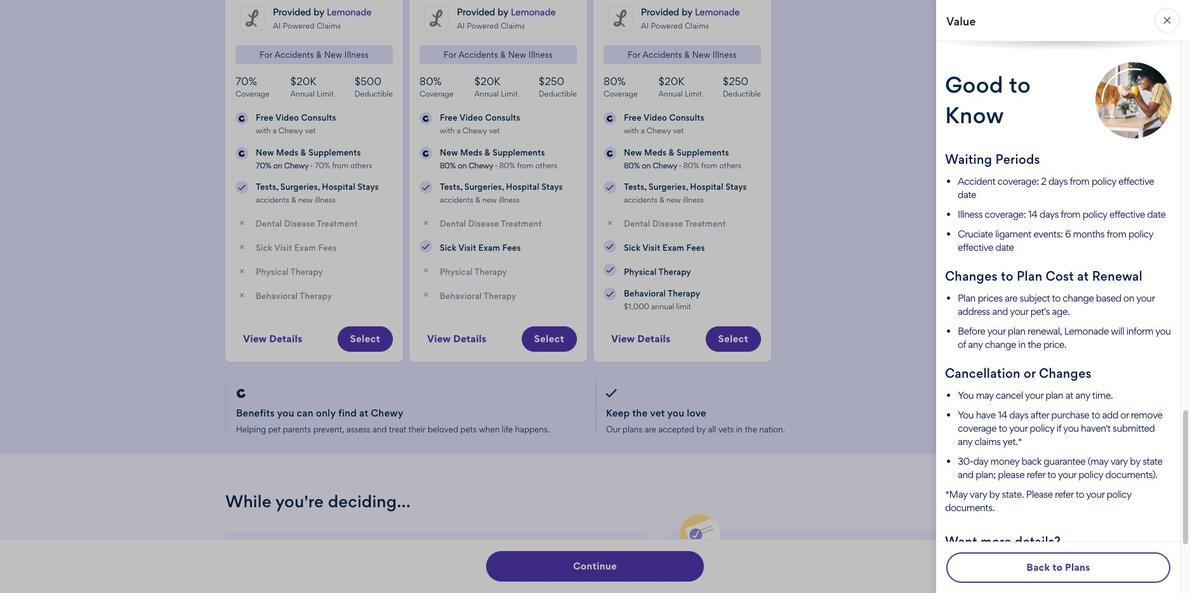 Task type: vqa. For each thing, say whether or not it's contained in the screenshot.


Task type: locate. For each thing, give the bounding box(es) containing it.
illnesses are the #1 reason dog parents seek vet care.
[[236, 565, 482, 577]]

meds
[[276, 147, 299, 157], [460, 147, 483, 157], [645, 147, 667, 157]]

chewy for first "select" button from the left
[[284, 160, 309, 170]]

3 provided from the left
[[641, 6, 680, 17]]

lemonade inside before your plan renewal, lemonade will inform you of any change in the price.
[[1065, 325, 1109, 337]]

1 vertical spatial plan
[[1046, 389, 1064, 401]]

days right 2
[[1049, 175, 1068, 187]]

1 view details from the left
[[243, 333, 303, 345]]

illness coverage: 14 days from policy effective date
[[958, 208, 1166, 220]]

·
[[311, 160, 313, 170], [495, 160, 497, 170], [679, 160, 682, 170]]

2 horizontal spatial video
[[644, 112, 667, 123]]

and down prices
[[993, 305, 1008, 317]]

by for first "select" button from the left
[[314, 6, 324, 17]]

3 free from the left
[[624, 112, 642, 123]]

chewy-exclusive benefit image
[[236, 112, 248, 125], [236, 146, 248, 160]]

documents).
[[1106, 469, 1158, 481]]

any down coverage
[[958, 436, 973, 448]]

provided by lemonade for second lemonade insurance logo from right
[[457, 6, 556, 17]]

by inside 30-day money back guarantee (may vary by state and plan; please refer to your policy documents).
[[1130, 455, 1141, 467]]

1 details from the left
[[269, 333, 303, 345]]

2 horizontal spatial hospital
[[690, 182, 724, 192]]

$ for lemonade insurance logo corresponding to excluded benefit image corresponding to behavioral therapy
[[355, 75, 361, 88]]

2 horizontal spatial free video consults
[[624, 112, 705, 123]]

meds for included benefit image associated with behavioral
[[645, 147, 667, 157]]

dental
[[256, 218, 282, 229], [440, 218, 466, 229], [624, 218, 650, 229]]

dental for included benefit image associated with behavioral
[[624, 218, 650, 229]]

vary up 'documents.'
[[970, 488, 987, 500]]

2 dental disease treatment from the left
[[440, 218, 542, 229]]

behavioral
[[624, 288, 666, 298], [440, 290, 482, 301], [256, 291, 298, 301]]

you inside you have 14 days after purchase to add or remove coverage to your policy if you haven't submitted any claims yet.*
[[958, 409, 974, 421]]

$ 250
[[539, 75, 565, 88], [723, 75, 749, 88]]

3 view details button from the left
[[604, 326, 678, 352]]

effective
[[1119, 175, 1155, 187], [1110, 208, 1146, 220], [958, 241, 994, 253]]

included benefit image for tests,
[[420, 181, 432, 194]]

2 vertical spatial effective
[[958, 241, 994, 253]]

3 fees from the left
[[687, 243, 705, 253]]

14 up cruciate ligament events: 6 months
[[1028, 208, 1038, 220]]

treatment for included benefit image associated with behavioral
[[685, 218, 726, 229]]

1 · from the left
[[311, 160, 313, 170]]

1 horizontal spatial free
[[440, 112, 458, 123]]

change left in
[[985, 338, 1017, 351]]

80% for 1st "select" button from right
[[624, 160, 640, 170]]

plan up address
[[958, 292, 976, 304]]

on inside plan prices are subject to change based on your address and your pet's age.
[[1124, 292, 1135, 304]]

coverage: for illness coverage:
[[985, 208, 1026, 220]]

1 horizontal spatial plan
[[1046, 389, 1064, 401]]

80 for second lemonade insurance logo from right
[[420, 75, 434, 88]]

1 horizontal spatial select
[[534, 333, 564, 345]]

are down insight
[[277, 565, 292, 577]]

new meds & supplements 80% on chewy · for second lemonade insurance logo from right
[[440, 147, 545, 170]]

treatment for excluded benefit image corresponding to behavioral therapy
[[317, 218, 358, 229]]

2 80% from the left
[[624, 160, 640, 170]]

you have 14 days after purchase to add or remove coverage to your policy if you haven't submitted any claims yet.*
[[958, 409, 1163, 448]]

vet
[[650, 407, 665, 419], [442, 565, 457, 577]]

$ for lemonade insurance logo associated with included benefit image associated with behavioral
[[723, 75, 729, 88]]

provided by lemonade for lemonade insurance logo associated with included benefit image associated with behavioral
[[641, 6, 740, 17]]

1 horizontal spatial behavioral
[[440, 290, 482, 301]]

0 horizontal spatial hospital
[[322, 182, 355, 192]]

from right 2
[[1070, 175, 1090, 187]]

included benefit image
[[420, 181, 432, 194], [604, 240, 617, 252], [604, 287, 617, 300], [599, 384, 624, 403]]

surgeries,
[[280, 182, 320, 192], [465, 182, 504, 192], [649, 182, 688, 192]]

disease for excluded benefit image corresponding to behavioral therapy
[[284, 218, 315, 229]]

supplements for excluded benefit image corresponding to behavioral therapy
[[309, 147, 361, 157]]

provided by lemonade for lemonade insurance logo corresponding to excluded benefit image corresponding to behavioral therapy
[[273, 6, 372, 17]]

free
[[256, 112, 274, 123], [440, 112, 458, 123], [624, 112, 642, 123]]

your up yet.*
[[1010, 422, 1028, 434]]

1 $20k from the left
[[290, 75, 317, 88]]

vary
[[1111, 455, 1128, 467], [970, 488, 987, 500]]

1 accidents from the left
[[275, 50, 314, 60]]

the right meet
[[718, 565, 740, 582]]

you left "may" on the bottom of page
[[958, 389, 974, 401]]

0 horizontal spatial refer
[[1027, 469, 1046, 481]]

supplements
[[309, 147, 361, 157], [493, 147, 545, 157], [677, 147, 729, 157]]

policy down (may
[[1079, 469, 1104, 481]]

0 horizontal spatial new meds & supplements 80% on chewy ·
[[440, 147, 545, 170]]

2 provided from the left
[[457, 6, 496, 17]]

in
[[1019, 338, 1026, 351]]

1 tests, from the left
[[256, 182, 278, 192]]

0 horizontal spatial 80
[[420, 75, 434, 88]]

1 vertical spatial from policy effective date
[[958, 228, 1154, 253]]

1 horizontal spatial hospital
[[506, 182, 540, 192]]

know
[[945, 102, 1004, 129]]

0 vertical spatial plan
[[1017, 269, 1043, 284]]

3 video from the left
[[644, 112, 667, 123]]

1 horizontal spatial select button
[[522, 326, 577, 352]]

you right the "inform"
[[1156, 325, 1171, 337]]

renewal,
[[1028, 325, 1063, 337]]

#1
[[312, 565, 324, 577]]

(may
[[1088, 455, 1109, 467]]

0 horizontal spatial ·
[[311, 160, 313, 170]]

dental disease treatment
[[256, 218, 358, 229], [440, 218, 542, 229], [624, 218, 726, 229]]

0 horizontal spatial treatment
[[317, 218, 358, 229]]

plan up in
[[1008, 325, 1026, 337]]

fees for second "select" button from right
[[503, 243, 521, 253]]

250 for second lemonade insurance logo from right
[[545, 75, 565, 88]]

3 treatment from the left
[[685, 218, 726, 229]]

0 vertical spatial days
[[1049, 175, 1068, 187]]

you left 'love'
[[668, 407, 685, 419]]

80%
[[440, 160, 456, 170], [624, 160, 640, 170]]

1 % from the left
[[249, 75, 257, 88]]

0 horizontal spatial provided
[[273, 6, 311, 17]]

the right "keep"
[[633, 407, 648, 419]]

you up coverage
[[958, 409, 974, 421]]

sick visit exam fees for view details button associated with first "select" button from the left
[[256, 243, 337, 253]]

1 $ from the left
[[355, 75, 361, 88]]

change up age.
[[1063, 292, 1094, 304]]

2 horizontal spatial treatment
[[685, 218, 726, 229]]

add
[[1103, 409, 1119, 421]]

1 horizontal spatial $20k
[[475, 75, 501, 88]]

policy up illness coverage: 14 days from policy effective date
[[1092, 175, 1117, 187]]

2 for accidents & new illness from the left
[[444, 50, 553, 60]]

dental disease treatment for included benefit image associated with behavioral
[[624, 218, 726, 229]]

lemonade
[[327, 6, 372, 17], [511, 6, 556, 17], [695, 6, 740, 17], [1065, 325, 1109, 337]]

visit for view details button associated with first "select" button from the left
[[274, 243, 292, 253]]

to inside 30-day money back guarantee (may vary by state and plan; please refer to your policy documents).
[[1048, 469, 1056, 481]]

$ 250 for 1st "select" button from right
[[723, 75, 749, 88]]

2 tests, surgeries, hospital stays from the left
[[440, 182, 563, 192]]

illness for first "select" button from the left
[[345, 50, 369, 60]]

address
[[958, 305, 990, 317]]

2 sick from the left
[[440, 243, 457, 253]]

0 horizontal spatial or
[[1024, 366, 1036, 381]]

chewy inside "new meds & supplements 70% on chewy ·"
[[284, 160, 309, 170]]

0 horizontal spatial details
[[269, 333, 303, 345]]

at right cost
[[1078, 269, 1089, 284]]

1 stays from the left
[[358, 182, 379, 192]]

your down the guarantee at the bottom right of the page
[[1058, 469, 1077, 481]]

stays for included benefit image associated with behavioral
[[726, 182, 747, 192]]

1 sick visit exam fees from the left
[[256, 243, 337, 253]]

to inside plan prices are subject to change based on your address and your pet's age.
[[1053, 292, 1061, 304]]

by for 1st "select" button from right
[[682, 6, 693, 17]]

3 view from the left
[[611, 333, 635, 345]]

supplements inside "new meds & supplements 70% on chewy ·"
[[309, 147, 361, 157]]

any left time.
[[1076, 389, 1091, 401]]

1 horizontal spatial $
[[539, 75, 545, 88]]

0 horizontal spatial changes
[[945, 269, 998, 284]]

2 horizontal spatial consults
[[670, 112, 705, 123]]

video for 1st "select" button from right
[[644, 112, 667, 123]]

1 horizontal spatial accidents
[[459, 50, 498, 60]]

3 provided by lemonade from the left
[[641, 6, 740, 17]]

0 horizontal spatial 80%
[[440, 160, 456, 170]]

video for first "select" button from the left
[[276, 112, 299, 123]]

0 horizontal spatial view details button
[[236, 326, 310, 352]]

view
[[243, 333, 267, 345], [427, 333, 451, 345], [611, 333, 635, 345]]

view details for view details button corresponding to second "select" button from right
[[427, 333, 487, 345]]

2 horizontal spatial view
[[611, 333, 635, 345]]

2 meds from the left
[[460, 147, 483, 157]]

your down (may
[[1087, 488, 1105, 500]]

view details for view details button associated with first "select" button from the left
[[243, 333, 303, 345]]

provided for lemonade insurance logo corresponding to excluded benefit image corresponding to behavioral therapy
[[273, 6, 311, 17]]

3 for from the left
[[628, 50, 641, 60]]

refer down back
[[1027, 469, 1046, 481]]

state.
[[1002, 488, 1024, 500]]

3 meds from the left
[[645, 147, 667, 157]]

& inside "new meds & supplements 70% on chewy ·"
[[301, 147, 306, 157]]

1 provided from the left
[[273, 6, 311, 17]]

physical therapy for 1st "select" button from right view details button
[[624, 266, 691, 277]]

day
[[974, 455, 989, 467]]

are inside plan prices are subject to change based on your address and your pet's age.
[[1005, 292, 1018, 304]]

at
[[1078, 269, 1089, 284], [1066, 389, 1074, 401], [359, 407, 369, 419]]

sick
[[256, 243, 273, 253], [440, 243, 457, 253], [624, 243, 641, 253]]

3 · from the left
[[679, 160, 682, 170]]

3 visit from the left
[[643, 243, 661, 253]]

3 disease from the left
[[653, 218, 683, 229]]

for for included benefit image associated with behavioral
[[628, 50, 641, 60]]

and down the 30-
[[958, 469, 974, 481]]

view details button for second "select" button from right
[[420, 326, 494, 352]]

0 horizontal spatial free
[[256, 112, 274, 123]]

cancellation or changes
[[945, 366, 1092, 381]]

0 vertical spatial from
[[1070, 175, 1090, 187]]

1 250 from the left
[[545, 75, 565, 88]]

3 surgeries, from the left
[[649, 182, 688, 192]]

meet the provider
[[680, 565, 798, 582]]

after
[[1031, 409, 1050, 421]]

illnesses
[[236, 565, 275, 577]]

therapy
[[475, 266, 507, 277], [659, 266, 691, 277], [291, 267, 323, 277], [668, 288, 701, 298], [484, 290, 516, 301], [300, 291, 332, 301]]

2 exam from the left
[[479, 243, 500, 253]]

the left '#1'
[[294, 565, 310, 577]]

1 horizontal spatial view details
[[427, 333, 487, 345]]

1 horizontal spatial vet
[[650, 407, 665, 419]]

from up "6" on the top
[[1061, 208, 1081, 220]]

1 meds from the left
[[276, 147, 299, 157]]

1 free video consults from the left
[[256, 112, 336, 123]]

included benefit image
[[236, 181, 248, 194], [604, 181, 617, 194], [420, 240, 432, 252], [604, 264, 617, 276]]

from policy effective date down illness coverage: 14 days from policy effective date
[[958, 228, 1154, 253]]

2 80 from the left
[[604, 75, 618, 88]]

chewy-exclusive benefit image
[[420, 112, 432, 125], [604, 112, 617, 125], [420, 146, 432, 160], [604, 146, 617, 160]]

refer right please
[[1055, 488, 1074, 500]]

14 for have
[[998, 409, 1008, 421]]

1 horizontal spatial lemonade insurance logo image
[[424, 6, 450, 31]]

plan up subject
[[1017, 269, 1043, 284]]

2 video from the left
[[460, 112, 483, 123]]

3 free video consults from the left
[[624, 112, 705, 123]]

2 % from the left
[[434, 75, 442, 88]]

stays for excluded benefit image corresponding to behavioral therapy
[[358, 182, 379, 192]]

% for lemonade insurance logo associated with included benefit image associated with behavioral
[[618, 75, 626, 88]]

disease for included benefit image associated with behavioral
[[653, 218, 683, 229]]

please
[[998, 469, 1025, 481]]

changes up prices
[[945, 269, 998, 284]]

0 horizontal spatial select button
[[337, 326, 393, 352]]

1 horizontal spatial disease
[[468, 218, 499, 229]]

1 horizontal spatial 14
[[1028, 208, 1038, 220]]

1 80 from the left
[[420, 75, 434, 88]]

to
[[1009, 71, 1031, 98], [1001, 269, 1014, 284], [1053, 292, 1061, 304], [1092, 409, 1100, 421], [999, 422, 1008, 434], [1048, 469, 1056, 481], [1076, 488, 1085, 500], [1053, 561, 1063, 573]]

1 vertical spatial any
[[1076, 389, 1091, 401]]

your
[[1137, 292, 1155, 304], [1010, 305, 1029, 317], [988, 325, 1006, 337], [1025, 389, 1044, 401], [1010, 422, 1028, 434], [1058, 469, 1077, 481], [1087, 488, 1105, 500]]

you're
[[275, 491, 324, 511]]

from
[[1070, 175, 1090, 187], [1061, 208, 1081, 220], [1107, 228, 1127, 240]]

2 details from the left
[[453, 333, 487, 345]]

2 you from the top
[[958, 409, 974, 421]]

2 horizontal spatial supplements
[[677, 147, 729, 157]]

1 horizontal spatial ·
[[495, 160, 497, 170]]

0 horizontal spatial tests,
[[256, 182, 278, 192]]

dental for excluded benefit image corresponding to behavioral therapy
[[256, 218, 282, 229]]

3 $20k from the left
[[659, 75, 685, 88]]

you right if
[[1064, 422, 1079, 434]]

3 accidents from the left
[[643, 50, 682, 60]]

2 free from the left
[[440, 112, 458, 123]]

2 visit from the left
[[459, 243, 476, 253]]

vet left 'love'
[[650, 407, 665, 419]]

vet right seek
[[442, 565, 457, 577]]

3 for accidents & new illness from the left
[[628, 50, 737, 60]]

2 horizontal spatial stays
[[726, 182, 747, 192]]

1 horizontal spatial consults
[[485, 112, 521, 123]]

are right prices
[[1005, 292, 1018, 304]]

0 horizontal spatial date
[[958, 189, 977, 201]]

1 80 % from the left
[[420, 75, 442, 88]]

1 horizontal spatial vary
[[1111, 455, 1128, 467]]

documents.
[[945, 502, 995, 514]]

tests,
[[256, 182, 278, 192], [440, 182, 462, 192], [624, 182, 647, 192]]

2 vertical spatial date
[[996, 241, 1014, 253]]

2 horizontal spatial exam
[[663, 243, 684, 253]]

2 horizontal spatial meds
[[645, 147, 667, 157]]

1 horizontal spatial are
[[1005, 292, 1018, 304]]

1 horizontal spatial tests,
[[440, 182, 462, 192]]

changes
[[945, 269, 998, 284], [1039, 366, 1092, 381]]

1 80% from the left
[[440, 160, 456, 170]]

1 horizontal spatial visit
[[459, 243, 476, 253]]

1 dental from the left
[[256, 218, 282, 229]]

0 horizontal spatial physical therapy
[[256, 267, 323, 277]]

policy inside *may vary by state. please refer to your policy documents.
[[1107, 488, 1132, 500]]

0 horizontal spatial $
[[355, 75, 361, 88]]

1 view details button from the left
[[236, 326, 310, 352]]

80 % for lemonade insurance logo associated with included benefit image associated with behavioral
[[604, 75, 626, 88]]

document
[[1077, 557, 1121, 569]]

your up after
[[1025, 389, 1044, 401]]

download
[[965, 557, 1007, 569]]

meds inside "new meds & supplements 70% on chewy ·"
[[276, 147, 299, 157]]

3 lemonade insurance logo image from the left
[[608, 6, 634, 31]]

illness inside value dialog
[[958, 208, 983, 220]]

2 $20k from the left
[[475, 75, 501, 88]]

on
[[273, 160, 282, 170], [458, 160, 467, 170], [642, 160, 651, 170], [1124, 292, 1135, 304]]

2 horizontal spatial free
[[624, 112, 642, 123]]

excluded benefit image
[[420, 216, 432, 230], [420, 264, 432, 277], [236, 288, 248, 302]]

0 horizontal spatial view details
[[243, 333, 303, 345]]

plan;
[[976, 469, 996, 481]]

14 inside you have 14 days after purchase to add or remove coverage to your policy if you haven't submitted any claims yet.*
[[998, 409, 1008, 421]]

haven't
[[1081, 422, 1111, 434]]

0 horizontal spatial meds
[[276, 147, 299, 157]]

0 horizontal spatial physical
[[256, 267, 289, 277]]

0 horizontal spatial dental disease treatment
[[256, 218, 358, 229]]

your inside *may vary by state. please refer to your policy documents.
[[1087, 488, 1105, 500]]

1 vertical spatial changes
[[1039, 366, 1092, 381]]

any right of
[[968, 338, 983, 351]]

2 disease from the left
[[468, 218, 499, 229]]

0 horizontal spatial and
[[958, 469, 974, 481]]

view details for 1st "select" button from right view details button
[[611, 333, 671, 345]]

can
[[297, 407, 314, 419]]

on inside "new meds & supplements 70% on chewy ·"
[[273, 160, 282, 170]]

chewy
[[284, 160, 309, 170], [469, 160, 493, 170], [653, 160, 678, 170], [371, 407, 404, 419]]

new meds & supplements 80% on chewy · for lemonade insurance logo associated with included benefit image associated with behavioral
[[624, 147, 729, 170]]

1 dental disease treatment from the left
[[256, 218, 358, 229]]

2 accidents from the left
[[459, 50, 498, 60]]

days for 14 days
[[1040, 208, 1059, 220]]

at up purchase
[[1066, 389, 1074, 401]]

your up the "inform"
[[1137, 292, 1155, 304]]

free video consults
[[256, 112, 336, 123], [440, 112, 521, 123], [624, 112, 705, 123]]

and inside plan prices are subject to change based on your address and your pet's age.
[[993, 305, 1008, 317]]

$
[[355, 75, 361, 88], [539, 75, 545, 88], [723, 75, 729, 88]]

2 horizontal spatial view details button
[[604, 326, 678, 352]]

2 tests, from the left
[[440, 182, 462, 192]]

2 $ from the left
[[539, 75, 545, 88]]

1 $ 250 from the left
[[539, 75, 565, 88]]

1 horizontal spatial 80%
[[624, 160, 640, 170]]

by
[[314, 6, 324, 17], [498, 6, 509, 17], [682, 6, 693, 17], [1130, 455, 1141, 467], [990, 488, 1000, 500]]

are
[[1005, 292, 1018, 304], [277, 565, 292, 577]]

ligament
[[996, 228, 1032, 240]]

behavioral for view details button corresponding to second "select" button from right
[[440, 290, 482, 301]]

0 horizontal spatial stays
[[358, 182, 379, 192]]

2 horizontal spatial details
[[638, 333, 671, 345]]

your right before
[[988, 325, 1006, 337]]

yet.*
[[1003, 436, 1022, 448]]

details for second "select" button from right
[[453, 333, 487, 345]]

at right find
[[359, 407, 369, 419]]

1 horizontal spatial free video consults
[[440, 112, 521, 123]]

close image
[[1161, 14, 1174, 27]]

days up events:
[[1040, 208, 1059, 220]]

2 horizontal spatial lemonade insurance logo image
[[608, 6, 634, 31]]

1 horizontal spatial refer
[[1055, 488, 1074, 500]]

2 250 from the left
[[729, 75, 749, 88]]

3 exam from the left
[[663, 243, 684, 253]]

may
[[976, 389, 994, 401]]

money
[[991, 455, 1020, 467]]

2 supplements from the left
[[493, 147, 545, 157]]

vary inside 30-day money back guarantee (may vary by state and plan; please refer to your policy documents).
[[1111, 455, 1128, 467]]

0 horizontal spatial accidents
[[275, 50, 314, 60]]

included benefit image for behavioral
[[604, 287, 617, 300]]

from policy effective date up illness coverage: 14 days from policy effective date
[[958, 175, 1155, 201]]

*may vary by state. please refer to your policy documents.
[[945, 488, 1132, 514]]

date
[[958, 189, 977, 201], [1148, 208, 1166, 220], [996, 241, 1014, 253]]

1 video from the left
[[276, 112, 299, 123]]

1 provided by lemonade from the left
[[273, 6, 372, 17]]

3 dental from the left
[[624, 218, 650, 229]]

you
[[1156, 325, 1171, 337], [277, 407, 294, 419], [668, 407, 685, 419], [1064, 422, 1079, 434]]

chewy for second "select" button from right
[[469, 160, 493, 170]]

0 horizontal spatial for accidents & new illness
[[260, 50, 369, 60]]

or inside you have 14 days after purchase to add or remove coverage to your policy if you haven't submitted any claims yet.*
[[1121, 409, 1129, 421]]

1 horizontal spatial supplements
[[493, 147, 545, 157]]

1 you from the top
[[958, 389, 974, 401]]

excluded benefit image
[[236, 216, 248, 230], [604, 216, 617, 230], [236, 240, 248, 254], [236, 264, 248, 278], [420, 288, 432, 302]]

1 horizontal spatial dental disease treatment
[[440, 218, 542, 229]]

2 vertical spatial from
[[1107, 228, 1127, 240]]

2 horizontal spatial view details
[[611, 333, 671, 345]]

by for second "select" button from right
[[498, 6, 509, 17]]

accidents for lemonade insurance logo corresponding to excluded benefit image corresponding to behavioral therapy
[[275, 50, 314, 60]]

date for cruciate ligament events: 6 months
[[996, 241, 1014, 253]]

or up you may cancel your plan at any time. at the bottom of the page
[[1024, 366, 1036, 381]]

0 horizontal spatial behavioral
[[256, 291, 298, 301]]

age.
[[1053, 305, 1070, 317]]

free video consults for second lemonade insurance logo from right
[[440, 112, 521, 123]]

date for accident coverage: 2 days
[[958, 189, 977, 201]]

0 horizontal spatial 14
[[998, 409, 1008, 421]]

0 horizontal spatial fees
[[318, 243, 337, 253]]

the right in
[[1028, 338, 1042, 351]]

2 sick visit exam fees from the left
[[440, 243, 521, 253]]

your down subject
[[1010, 305, 1029, 317]]

policy down documents).
[[1107, 488, 1132, 500]]

lemonade insurance logo image
[[240, 6, 265, 31], [424, 6, 450, 31], [608, 6, 634, 31]]

2 horizontal spatial ·
[[679, 160, 682, 170]]

refer inside *may vary by state. please refer to your policy documents.
[[1055, 488, 1074, 500]]

2 view from the left
[[427, 333, 451, 345]]

sample
[[1017, 557, 1048, 569]]

illness for 1st "select" button from right
[[713, 50, 737, 60]]

1 horizontal spatial fees
[[503, 243, 521, 253]]

1 horizontal spatial view
[[427, 333, 451, 345]]

2 consults from the left
[[485, 112, 521, 123]]

changes down price.
[[1039, 366, 1092, 381]]

from for 6
[[1107, 228, 1127, 240]]

0 vertical spatial effective
[[1119, 175, 1155, 187]]

3 dental disease treatment from the left
[[624, 218, 726, 229]]

excluded benefit image for physical therapy
[[420, 264, 432, 277]]

$ for second lemonade insurance logo from right
[[539, 75, 545, 88]]

while you're deciding...
[[225, 491, 411, 511]]

stays
[[358, 182, 379, 192], [542, 182, 563, 192], [726, 182, 747, 192]]

back
[[1022, 455, 1042, 467]]

view details
[[243, 333, 303, 345], [427, 333, 487, 345], [611, 333, 671, 345]]

80 %
[[420, 75, 442, 88], [604, 75, 626, 88]]

0 horizontal spatial $ 250
[[539, 75, 565, 88]]

days left after
[[1010, 409, 1029, 421]]

3 consults from the left
[[670, 112, 705, 123]]

1 lemonade insurance logo image from the left
[[240, 6, 265, 31]]

treatment
[[317, 218, 358, 229], [501, 218, 542, 229], [685, 218, 726, 229]]

prices
[[978, 292, 1003, 304]]

care.
[[460, 565, 482, 577]]

1 vertical spatial change
[[985, 338, 1017, 351]]

2 view details from the left
[[427, 333, 487, 345]]

your inside before your plan renewal, lemonade will inform you of any change in the price.
[[988, 325, 1006, 337]]

plan up after
[[1046, 389, 1064, 401]]

you for you have 14 days after purchase to add or remove coverage to your policy if you haven't submitted any claims yet.*
[[958, 409, 974, 421]]

at for chewy
[[359, 407, 369, 419]]

2 new meds & supplements 80% on chewy · from the left
[[624, 147, 729, 170]]

policy down after
[[1030, 422, 1055, 434]]

250
[[545, 75, 565, 88], [729, 75, 749, 88]]

0 horizontal spatial surgeries,
[[280, 182, 320, 192]]

3 details from the left
[[638, 333, 671, 345]]

coverage: up 'ligament'
[[985, 208, 1026, 220]]

&
[[316, 50, 322, 60], [501, 50, 506, 60], [685, 50, 690, 60], [301, 147, 306, 157], [485, 147, 491, 157], [669, 147, 675, 157]]

0 horizontal spatial tests, surgeries, hospital stays
[[256, 182, 379, 192]]

· inside "new meds & supplements 70% on chewy ·"
[[311, 160, 313, 170]]

2 horizontal spatial tests, surgeries, hospital stays
[[624, 182, 747, 192]]

you inside before your plan renewal, lemonade will inform you of any change in the price.
[[1156, 325, 1171, 337]]

for accidents & new illness for lemonade insurance logo associated with included benefit image associated with behavioral
[[628, 50, 737, 60]]

1 vertical spatial coverage:
[[985, 208, 1026, 220]]

2 horizontal spatial sick
[[624, 243, 641, 253]]

keep the vet you love
[[606, 407, 707, 419]]

2 view details button from the left
[[420, 326, 494, 352]]

2 horizontal spatial visit
[[643, 243, 661, 253]]

from right "months"
[[1107, 228, 1127, 240]]

free video consults for lemonade insurance logo corresponding to excluded benefit image corresponding to behavioral therapy
[[256, 112, 336, 123]]

3 hospital from the left
[[690, 182, 724, 192]]

coverage: down "periods"
[[998, 175, 1039, 187]]

1 horizontal spatial 80 %
[[604, 75, 626, 88]]

14 right have
[[998, 409, 1008, 421]]

1 disease from the left
[[284, 218, 315, 229]]

0 vertical spatial and
[[993, 305, 1008, 317]]

on for lemonade insurance logo associated with included benefit image associated with behavioral
[[642, 160, 651, 170]]

vary up documents).
[[1111, 455, 1128, 467]]

2 from policy effective date from the top
[[958, 228, 1154, 253]]

0 vertical spatial chewy-exclusive benefit image
[[236, 112, 248, 125]]

provided for lemonade insurance logo associated with included benefit image associated with behavioral
[[641, 6, 680, 17]]

included benefit image for sick
[[604, 240, 617, 252]]

0 horizontal spatial 250
[[545, 75, 565, 88]]

or right add
[[1121, 409, 1129, 421]]

back
[[1027, 561, 1050, 573]]



Task type: describe. For each thing, give the bounding box(es) containing it.
remove
[[1131, 409, 1163, 421]]

claims
[[975, 436, 1001, 448]]

6
[[1066, 228, 1071, 240]]

inform
[[1127, 325, 1154, 337]]

video for second "select" button from right
[[460, 112, 483, 123]]

sick visit exam fees for 1st "select" button from right view details button
[[624, 243, 705, 253]]

free video consults for lemonade insurance logo associated with included benefit image associated with behavioral
[[624, 112, 705, 123]]

good to know
[[945, 71, 1031, 129]]

vary inside *may vary by state. please refer to your policy documents.
[[970, 488, 987, 500]]

2 treatment from the left
[[501, 218, 542, 229]]

1 vertical spatial date
[[1148, 208, 1166, 220]]

2 horizontal spatial at
[[1078, 269, 1089, 284]]

visit for 1st "select" button from right view details button
[[643, 243, 661, 253]]

by inside *may vary by state. please refer to your policy documents.
[[990, 488, 1000, 500]]

included benefit image for keep
[[599, 384, 624, 403]]

chewy for 1st "select" button from right
[[653, 160, 678, 170]]

behavioral therapy for first "select" button from the left
[[256, 291, 332, 301]]

behavioral therapy for second "select" button from right
[[440, 290, 516, 301]]

while
[[225, 491, 272, 511]]

hospital for included benefit image associated with behavioral
[[690, 182, 724, 192]]

surgeries, for excluded benefit image corresponding to behavioral therapy
[[280, 182, 320, 192]]

before your plan renewal, lemonade will inform you of any change in the price.
[[958, 325, 1171, 351]]

illness for second "select" button from right
[[529, 50, 553, 60]]

changes to plan cost at renewal
[[945, 269, 1143, 284]]

from policy effective date for events:
[[958, 228, 1154, 253]]

excluded benefit image for dental disease treatment
[[420, 216, 432, 230]]

1 vertical spatial effective
[[1110, 208, 1146, 220]]

of
[[958, 338, 966, 351]]

policy
[[1050, 557, 1074, 569]]

on for second lemonade insurance logo from right
[[458, 160, 467, 170]]

1 select button from the left
[[337, 326, 393, 352]]

any inside you have 14 days after purchase to add or remove coverage to your policy if you haven't submitted any claims yet.*
[[958, 436, 973, 448]]

for accidents & new illness for second lemonade insurance logo from right
[[444, 50, 553, 60]]

want
[[945, 534, 978, 549]]

effective for 6 months
[[958, 241, 994, 253]]

new meds & supplements 70% on chewy ·
[[256, 147, 361, 170]]

plan inside plan prices are subject to change based on your address and your pet's age.
[[958, 292, 976, 304]]

hospital for excluded benefit image corresponding to behavioral therapy
[[322, 182, 355, 192]]

dental disease treatment for excluded benefit image corresponding to behavioral therapy
[[256, 218, 358, 229]]

30-day money back guarantee (may vary by state and plan; please refer to your policy documents).
[[958, 455, 1163, 481]]

2 chewy-exclusive benefit image from the top
[[236, 146, 248, 160]]

2 surgeries, from the left
[[465, 182, 504, 192]]

you may cancel your plan at any time.
[[958, 389, 1113, 401]]

plan prices are subject to change based on your address and your pet's age.
[[958, 292, 1155, 317]]

refer inside 30-day money back guarantee (may vary by state and plan; please refer to your policy documents).
[[1027, 469, 1046, 481]]

80 for lemonade insurance logo associated with included benefit image associated with behavioral
[[604, 75, 618, 88]]

have
[[976, 409, 996, 421]]

before
[[958, 325, 986, 337]]

more
[[981, 534, 1012, 549]]

% for second lemonade insurance logo from right
[[434, 75, 442, 88]]

lemonade insurance logo image for excluded benefit image corresponding to behavioral therapy
[[240, 6, 265, 31]]

seek
[[419, 565, 440, 577]]

change inside before your plan renewal, lemonade will inform you of any change in the price.
[[985, 338, 1017, 351]]

visit for view details button corresponding to second "select" button from right
[[459, 243, 476, 253]]

good
[[945, 71, 1004, 98]]

cancellation
[[945, 366, 1021, 381]]

will
[[1111, 325, 1125, 337]]

days inside you have 14 days after purchase to add or remove coverage to your policy if you haven't submitted any claims yet.*
[[1010, 409, 1029, 421]]

deciding...
[[328, 491, 411, 511]]

events:
[[1034, 228, 1063, 240]]

pet's
[[1031, 305, 1050, 317]]

continue
[[573, 560, 617, 572]]

70 %
[[236, 75, 257, 88]]

3 sick from the left
[[624, 243, 641, 253]]

any inside before your plan renewal, lemonade will inform you of any change in the price.
[[968, 338, 983, 351]]

accident coverage: 2 days
[[958, 175, 1068, 187]]

1 horizontal spatial plan
[[1017, 269, 1043, 284]]

want more details?
[[945, 534, 1061, 549]]

download a sample policy document
[[965, 557, 1121, 569]]

download image
[[945, 557, 958, 570]]

80 % for second lemonade insurance logo from right
[[420, 75, 442, 88]]

back to plans
[[1027, 561, 1091, 573]]

0 horizontal spatial vet
[[442, 565, 457, 577]]

1 horizontal spatial changes
[[1039, 366, 1092, 381]]

guarantee
[[1044, 455, 1086, 467]]

waiting periods
[[945, 152, 1041, 167]]

70%
[[256, 160, 271, 170]]

80% for second "select" button from right
[[440, 160, 456, 170]]

value
[[947, 15, 976, 28]]

continue button
[[486, 551, 704, 582]]

1 sick from the left
[[256, 243, 273, 253]]

meet
[[680, 565, 715, 582]]

details for 1st "select" button from right
[[638, 333, 671, 345]]

policy inside you have 14 days after purchase to add or remove coverage to your policy if you haven't submitted any claims yet.*
[[1030, 422, 1055, 434]]

value dialog
[[935, 0, 1191, 593]]

view details button for 1st "select" button from right
[[604, 326, 678, 352]]

2 lemonade insurance logo image from the left
[[424, 6, 450, 31]]

surgeries, for included benefit image associated with behavioral
[[649, 182, 688, 192]]

physical therapy for view details button associated with first "select" button from the left
[[256, 267, 323, 277]]

policy up renewal
[[1129, 228, 1154, 240]]

new inside "new meds & supplements 70% on chewy ·"
[[256, 147, 274, 157]]

14 for coverage:
[[1028, 208, 1038, 220]]

1 horizontal spatial physical
[[440, 266, 473, 277]]

and inside 30-day money back guarantee (may vary by state and plan; please refer to your policy documents).
[[958, 469, 974, 481]]

cost
[[1046, 269, 1074, 284]]

based
[[1096, 292, 1122, 304]]

1 consults from the left
[[301, 112, 336, 123]]

reason
[[327, 565, 358, 577]]

policy inside 30-day money back guarantee (may vary by state and plan; please refer to your policy documents).
[[1079, 469, 1104, 481]]

you left the can
[[277, 407, 294, 419]]

1 exam from the left
[[294, 243, 316, 253]]

you inside you have 14 days after purchase to add or remove coverage to your policy if you haven't submitted any claims yet.*
[[1064, 422, 1079, 434]]

plans
[[1065, 561, 1091, 573]]

from policy effective date for 2
[[958, 175, 1155, 201]]

to inside good to know
[[1009, 71, 1031, 98]]

periods
[[996, 152, 1041, 167]]

policy up "months"
[[1083, 208, 1108, 220]]

1 tests, surgeries, hospital stays from the left
[[256, 182, 379, 192]]

you for you may cancel your plan at any time.
[[958, 389, 974, 401]]

1 free from the left
[[256, 112, 274, 123]]

0 vertical spatial vet
[[650, 407, 665, 419]]

lemonade insurance logo image for included benefit image associated with behavioral
[[608, 6, 634, 31]]

for for excluded benefit image corresponding to behavioral therapy
[[260, 50, 273, 60]]

coverage
[[958, 422, 997, 434]]

your inside you have 14 days after purchase to add or remove coverage to your policy if you haven't submitted any claims yet.*
[[1010, 422, 1028, 434]]

find
[[338, 407, 357, 419]]

2 dental from the left
[[440, 218, 466, 229]]

$ 250 for second "select" button from right
[[539, 75, 565, 88]]

to inside *may vary by state. please refer to your policy documents.
[[1076, 488, 1085, 500]]

state
[[1143, 455, 1163, 467]]

0 vertical spatial or
[[1024, 366, 1036, 381]]

change inside plan prices are subject to change based on your address and your pet's age.
[[1063, 292, 1094, 304]]

keep
[[606, 407, 630, 419]]

fees for first "select" button from the left
[[318, 243, 337, 253]]

sick visit exam fees for view details button corresponding to second "select" button from right
[[440, 243, 521, 253]]

excluded benefit image for behavioral therapy
[[236, 288, 248, 302]]

accidents for second lemonade insurance logo from right
[[459, 50, 498, 60]]

accident
[[958, 175, 996, 187]]

supplements for included benefit image associated with behavioral
[[677, 147, 729, 157]]

1 chewy-exclusive benefit image from the top
[[236, 112, 248, 125]]

3 select from the left
[[718, 333, 749, 345]]

provider
[[743, 565, 798, 582]]

view details button for first "select" button from the left
[[236, 326, 310, 352]]

love
[[687, 407, 707, 419]]

coverage: for accident coverage:
[[998, 175, 1039, 187]]

cancel
[[996, 389, 1023, 401]]

500
[[361, 75, 382, 88]]

*may
[[945, 488, 968, 500]]

behavioral therapy for 1st "select" button from right
[[624, 288, 701, 298]]

time.
[[1093, 389, 1113, 401]]

waiting
[[945, 152, 993, 167]]

2 for from the left
[[444, 50, 457, 60]]

$20k for lemonade insurance logo associated with included benefit image associated with behavioral
[[659, 75, 685, 88]]

provided for second lemonade insurance logo from right
[[457, 6, 496, 17]]

physical therapy for view details button corresponding to second "select" button from right
[[440, 266, 507, 277]]

plan inside before your plan renewal, lemonade will inform you of any change in the price.
[[1008, 325, 1026, 337]]

3 select button from the left
[[706, 326, 761, 352]]

effective for 2 days
[[1119, 175, 1155, 187]]

meds for excluded benefit image corresponding to behavioral therapy
[[276, 147, 299, 157]]

a
[[1010, 557, 1014, 569]]

% for lemonade insurance logo corresponding to excluded benefit image corresponding to behavioral therapy
[[249, 75, 257, 88]]

70
[[236, 75, 249, 88]]

to inside button
[[1053, 561, 1063, 573]]

2 select from the left
[[534, 333, 564, 345]]

download a sample policy document link
[[945, 557, 1172, 571]]

· for included benefit image associated with behavioral
[[679, 160, 682, 170]]

from for days
[[1070, 175, 1090, 187]]

details?
[[1015, 534, 1061, 549]]

2 select button from the left
[[522, 326, 577, 352]]

250 for lemonade insurance logo associated with included benefit image associated with behavioral
[[729, 75, 749, 88]]

1 vertical spatial from
[[1061, 208, 1081, 220]]

benefits you can only find at chewy
[[236, 407, 404, 419]]

2 · from the left
[[495, 160, 497, 170]]

purchase
[[1052, 409, 1090, 421]]

2 hospital from the left
[[506, 182, 540, 192]]

cruciate
[[958, 228, 993, 240]]

30-
[[958, 455, 974, 467]]

behavioral for view details button associated with first "select" button from the left
[[256, 291, 298, 301]]

if
[[1057, 422, 1062, 434]]

months
[[1073, 228, 1105, 240]]

back to plans button
[[947, 552, 1171, 583]]

dog
[[360, 565, 378, 577]]

1 view from the left
[[243, 333, 267, 345]]

1 select from the left
[[350, 333, 380, 345]]

cruciate ligament events: 6 months
[[958, 228, 1105, 240]]

2 horizontal spatial physical
[[624, 266, 657, 277]]

subject
[[1020, 292, 1050, 304]]

price.
[[1044, 338, 1067, 351]]

on for lemonade insurance logo corresponding to excluded benefit image corresponding to behavioral therapy
[[273, 160, 282, 170]]

3 tests, surgeries, hospital stays from the left
[[624, 182, 747, 192]]

3 tests, from the left
[[624, 182, 647, 192]]

· for excluded benefit image corresponding to behavioral therapy
[[311, 160, 313, 170]]

1 vertical spatial are
[[277, 565, 292, 577]]

2
[[1041, 175, 1047, 187]]

the inside before your plan renewal, lemonade will inform you of any change in the price.
[[1028, 338, 1042, 351]]

behavioral for 1st "select" button from right view details button
[[624, 288, 666, 298]]

$20k for lemonade insurance logo corresponding to excluded benefit image corresponding to behavioral therapy
[[290, 75, 317, 88]]

benefits
[[236, 407, 275, 419]]

renewal
[[1093, 269, 1143, 284]]

at for any
[[1066, 389, 1074, 401]]

your inside 30-day money back guarantee (may vary by state and plan; please refer to your policy documents).
[[1058, 469, 1077, 481]]

0 vertical spatial changes
[[945, 269, 998, 284]]

parents
[[381, 565, 416, 577]]

2 stays from the left
[[542, 182, 563, 192]]

$ 500
[[355, 75, 382, 88]]



